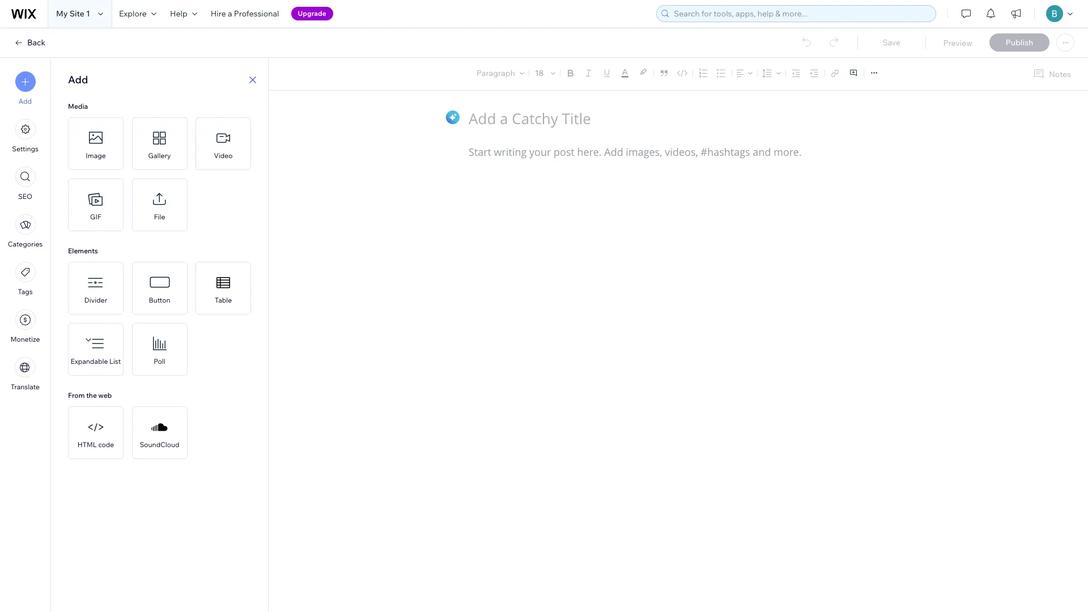 Task type: describe. For each thing, give the bounding box(es) containing it.
divider
[[84, 296, 107, 305]]

paragraph button
[[475, 65, 527, 81]]

monetize
[[11, 335, 40, 344]]

media
[[68, 102, 88, 111]]

tags
[[18, 288, 33, 296]]

monetize button
[[11, 310, 40, 344]]

elements
[[68, 247, 98, 255]]

file
[[154, 213, 165, 221]]

html
[[78, 441, 97, 449]]

the
[[86, 391, 97, 400]]

hire
[[211, 9, 226, 19]]

notes
[[1050, 69, 1072, 79]]

video
[[214, 151, 233, 160]]

hire a professional
[[211, 9, 279, 19]]

soundcloud
[[140, 441, 180, 449]]

my site 1
[[56, 9, 90, 19]]

back button
[[14, 37, 45, 48]]

settings button
[[12, 119, 39, 153]]

professional
[[234, 9, 279, 19]]

add button
[[15, 71, 35, 105]]

html code
[[78, 441, 114, 449]]

paragraph
[[477, 68, 515, 78]]

upgrade
[[298, 9, 327, 18]]

my
[[56, 9, 68, 19]]

from
[[68, 391, 85, 400]]

upgrade button
[[291, 7, 333, 20]]

categories
[[8, 240, 43, 248]]



Task type: vqa. For each thing, say whether or not it's contained in the screenshot.
Tags
yes



Task type: locate. For each thing, give the bounding box(es) containing it.
back
[[27, 37, 45, 48]]

Search for tools, apps, help & more... field
[[671, 6, 933, 22]]

site
[[70, 9, 84, 19]]

help
[[170, 9, 188, 19]]

code
[[98, 441, 114, 449]]

list
[[109, 357, 121, 366]]

expandable list
[[71, 357, 121, 366]]

seo button
[[15, 167, 35, 201]]

gallery
[[148, 151, 171, 160]]

a
[[228, 9, 232, 19]]

poll
[[154, 357, 165, 366]]

add inside add button
[[19, 97, 32, 105]]

table
[[215, 296, 232, 305]]

expandable
[[71, 357, 108, 366]]

categories button
[[8, 214, 43, 248]]

0 vertical spatial add
[[68, 73, 88, 86]]

1
[[86, 9, 90, 19]]

help button
[[163, 0, 204, 27]]

translate button
[[11, 357, 40, 391]]

notes button
[[1029, 66, 1075, 82]]

0 horizontal spatial add
[[19, 97, 32, 105]]

settings
[[12, 145, 39, 153]]

1 horizontal spatial add
[[68, 73, 88, 86]]

button
[[149, 296, 170, 305]]

Add a Catchy Title text field
[[469, 109, 877, 128]]

from the web
[[68, 391, 112, 400]]

tags button
[[15, 262, 35, 296]]

menu
[[0, 65, 50, 398]]

seo
[[18, 192, 32, 201]]

1 vertical spatial add
[[19, 97, 32, 105]]

add
[[68, 73, 88, 86], [19, 97, 32, 105]]

hire a professional link
[[204, 0, 286, 27]]

image
[[86, 151, 106, 160]]

explore
[[119, 9, 147, 19]]

add up the settings button
[[19, 97, 32, 105]]

menu containing add
[[0, 65, 50, 398]]

translate
[[11, 383, 40, 391]]

add up media
[[68, 73, 88, 86]]

web
[[98, 391, 112, 400]]

gif
[[90, 213, 101, 221]]



